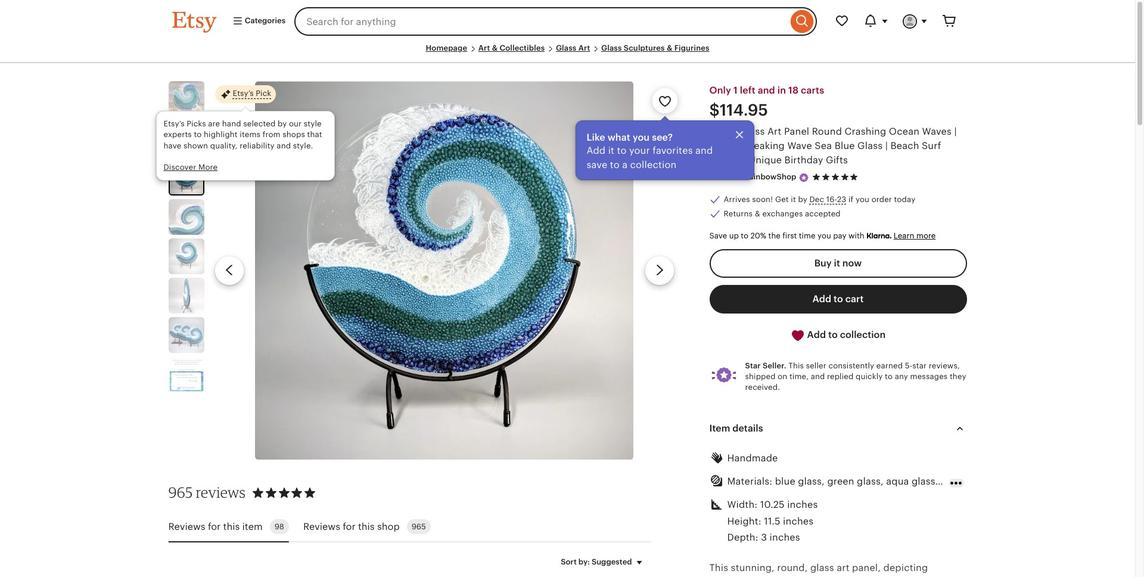 Task type: locate. For each thing, give the bounding box(es) containing it.
any
[[895, 372, 909, 381]]

0 vertical spatial by
[[278, 119, 287, 128]]

1 horizontal spatial this
[[358, 522, 375, 532]]

0 horizontal spatial this
[[710, 563, 729, 573]]

menu bar
[[172, 43, 964, 63]]

etsy's inside etsy's picks are hand selected by our style experts to highlight items from shops that have shown quality, reliability and style.
[[164, 119, 185, 128]]

from
[[263, 130, 281, 139]]

inches right 11.5
[[784, 516, 814, 526]]

glass art link
[[556, 44, 591, 52]]

965 for 965 reviews
[[168, 484, 193, 502]]

1 for from the left
[[208, 522, 221, 532]]

this left item
[[223, 522, 240, 532]]

surf
[[922, 141, 942, 151]]

& for art
[[492, 44, 498, 52]]

star_seller image
[[799, 172, 810, 183]]

it down what on the right
[[609, 146, 615, 156]]

0 vertical spatial 965
[[168, 484, 193, 502]]

&
[[492, 44, 498, 52], [667, 44, 673, 52], [755, 209, 761, 218]]

that
[[307, 130, 322, 139]]

this
[[789, 361, 804, 370], [710, 563, 729, 573]]

this stunning, round, glass art panel, depicting
[[710, 563, 964, 577]]

sort
[[561, 558, 577, 567]]

1 horizontal spatial |
[[886, 141, 888, 151]]

1 horizontal spatial 965
[[412, 523, 426, 531]]

2 this from the left
[[358, 522, 375, 532]]

1 this from the left
[[223, 522, 240, 532]]

to inside etsy's picks are hand selected by our style experts to highlight items from shops that have shown quality, reliability and style.
[[194, 130, 202, 139]]

add inside button
[[808, 330, 827, 340]]

collectibles
[[500, 44, 545, 52]]

ocean
[[890, 127, 920, 137]]

965 for 965
[[412, 523, 426, 531]]

to inside "this seller consistently earned 5-star reviews, shipped on time, and replied quickly to any messages they received."
[[886, 372, 893, 381]]

tooltip containing etsy's picks are hand selected by our style experts to highlight items from shops that have shown quality, reliability and style.
[[156, 108, 335, 181]]

collection
[[631, 160, 677, 170], [841, 330, 886, 340]]

by inside etsy's picks are hand selected by our style experts to highlight items from shops that have shown quality, reliability and style.
[[278, 119, 287, 128]]

suggested
[[592, 558, 632, 567]]

0 horizontal spatial by
[[278, 119, 287, 128]]

1 horizontal spatial art
[[579, 44, 591, 52]]

1 vertical spatial collection
[[841, 330, 886, 340]]

style.
[[293, 141, 313, 150]]

reviews
[[168, 522, 206, 532], [303, 522, 341, 532]]

& left figurines on the right top of page
[[667, 44, 673, 52]]

this inside "this seller consistently earned 5-star reviews, shipped on time, and replied quickly to any messages they received."
[[789, 361, 804, 370]]

carts
[[801, 85, 825, 96]]

and down seller
[[811, 372, 826, 381]]

1 horizontal spatial reviews
[[303, 522, 341, 532]]

up
[[730, 231, 739, 240]]

0 horizontal spatial it
[[609, 146, 615, 156]]

panel
[[785, 127, 810, 137]]

| left beach
[[886, 141, 888, 151]]

to left cart
[[834, 294, 844, 304]]

& for returns
[[755, 209, 761, 218]]

1 vertical spatial inches
[[784, 516, 814, 526]]

0 vertical spatial collection
[[631, 160, 677, 170]]

0 horizontal spatial you
[[633, 132, 650, 143]]

for down reviews at the left bottom of the page
[[208, 522, 221, 532]]

add to collection button
[[710, 321, 967, 350]]

this for item
[[223, 522, 240, 532]]

for left shop
[[343, 522, 356, 532]]

1 vertical spatial |
[[886, 141, 888, 151]]

you up your
[[633, 132, 650, 143]]

1 vertical spatial etsy's
[[164, 119, 185, 128]]

1 horizontal spatial you
[[818, 231, 832, 240]]

discover more
[[164, 163, 218, 172]]

you right the if on the right of the page
[[856, 195, 870, 204]]

replied
[[828, 372, 854, 381]]

None search field
[[295, 7, 817, 36]]

and down fused
[[696, 146, 713, 156]]

seller
[[807, 361, 827, 370]]

10.25
[[761, 500, 785, 510]]

add inside "button"
[[813, 294, 832, 304]]

fused glass art panel round crashing ocean waves rolling image 3 image
[[255, 81, 634, 460], [170, 161, 203, 194]]

0 horizontal spatial fused glass art panel round crashing ocean waves rolling image 3 image
[[170, 161, 203, 194]]

menu bar containing homepage
[[172, 43, 964, 63]]

received.
[[746, 383, 781, 392]]

0 vertical spatial add
[[587, 146, 606, 156]]

965 left reviews at the left bottom of the page
[[168, 484, 193, 502]]

klarna.
[[867, 231, 892, 240]]

this left stunning,
[[710, 563, 729, 573]]

inches down 11.5
[[770, 532, 801, 543]]

0 vertical spatial inches
[[788, 500, 818, 510]]

to down picks on the left top of the page
[[194, 130, 202, 139]]

art inside fused glass art panel round crashing ocean waves | rolling breaking wave sea blue glass | beach surf theme | unique birthday gifts
[[768, 127, 782, 137]]

inches for height: 11.5 inches
[[784, 516, 814, 526]]

reviews down 965 reviews
[[168, 522, 206, 532]]

depth:
[[728, 532, 759, 543]]

pick
[[256, 89, 272, 98]]

0 horizontal spatial &
[[492, 44, 498, 52]]

you left pay
[[818, 231, 832, 240]]

reviews for reviews for this item
[[168, 522, 206, 532]]

2 reviews from the left
[[303, 522, 341, 532]]

|
[[955, 127, 958, 137], [886, 141, 888, 151], [744, 155, 747, 165]]

by left dec
[[799, 195, 808, 204]]

and down shops
[[277, 141, 291, 150]]

on
[[778, 372, 788, 381]]

965 inside tab list
[[412, 523, 426, 531]]

0 horizontal spatial this
[[223, 522, 240, 532]]

0 vertical spatial this
[[789, 361, 804, 370]]

2 horizontal spatial you
[[856, 195, 870, 204]]

add down 'like'
[[587, 146, 606, 156]]

theme
[[710, 155, 742, 165]]

a
[[623, 160, 628, 170]]

star
[[746, 361, 761, 370]]

1 vertical spatial by
[[799, 195, 808, 204]]

etsy's up experts
[[164, 119, 185, 128]]

0 horizontal spatial etsy's
[[164, 119, 185, 128]]

| up theglassrainbowshop
[[744, 155, 747, 165]]

2 horizontal spatial art
[[768, 127, 782, 137]]

98
[[275, 523, 284, 531]]

2 vertical spatial |
[[744, 155, 747, 165]]

sculptures
[[624, 44, 665, 52]]

stunning,
[[731, 563, 775, 573]]

0 horizontal spatial 965
[[168, 484, 193, 502]]

arrives soon! get it by dec 16-23 if you order today
[[724, 195, 916, 204]]

0 vertical spatial it
[[609, 146, 615, 156]]

fused glass art panel round crashing ocean waves rolling image 8 image
[[168, 357, 204, 392]]

etsy's for etsy's pick
[[233, 89, 254, 98]]

art down categories 'banner'
[[579, 44, 591, 52]]

& left collectibles
[[492, 44, 498, 52]]

0 vertical spatial you
[[633, 132, 650, 143]]

collection up consistently
[[841, 330, 886, 340]]

quickly
[[856, 372, 883, 381]]

1 vertical spatial you
[[856, 195, 870, 204]]

fused glass art panel round crashing ocean waves rolling image 2 image
[[168, 121, 204, 156]]

2 for from the left
[[343, 522, 356, 532]]

hand
[[222, 119, 241, 128]]

glass
[[556, 44, 577, 52], [602, 44, 622, 52], [740, 127, 765, 137], [858, 141, 883, 151]]

this seller consistently earned 5-star reviews, shipped on time, and replied quickly to any messages they received.
[[746, 361, 967, 392]]

shown
[[184, 141, 208, 150]]

to down what on the right
[[617, 146, 627, 156]]

reviews right 98 on the left of the page
[[303, 522, 341, 532]]

fused glass art panel round crashing ocean waves rolling image 7 image
[[168, 317, 204, 353]]

glass sculptures & figurines
[[602, 44, 710, 52]]

1 horizontal spatial for
[[343, 522, 356, 532]]

1 horizontal spatial this
[[789, 361, 804, 370]]

16-
[[827, 195, 838, 204]]

0 horizontal spatial for
[[208, 522, 221, 532]]

item
[[710, 423, 731, 434]]

glass up breaking
[[740, 127, 765, 137]]

inches right 10.25
[[788, 500, 818, 510]]

1 vertical spatial 965
[[412, 523, 426, 531]]

inches for depth: 3 inches
[[770, 532, 801, 543]]

1 vertical spatial it
[[791, 195, 797, 204]]

depicting
[[884, 563, 929, 573]]

collection down your
[[631, 160, 677, 170]]

glass sculptures & figurines link
[[602, 44, 710, 52]]

2 horizontal spatial &
[[755, 209, 761, 218]]

to down the add to cart "button"
[[829, 330, 838, 340]]

if
[[849, 195, 854, 204]]

fused glass art panel round crashing ocean waves rolling image 6 image
[[168, 278, 204, 314]]

2 horizontal spatial |
[[955, 127, 958, 137]]

2 vertical spatial add
[[808, 330, 827, 340]]

you inside like what you see? add it to your favorites and save to a collection
[[633, 132, 650, 143]]

tab list containing reviews for this item
[[168, 512, 651, 543]]

1 horizontal spatial tooltip
[[576, 118, 755, 180]]

this left shop
[[358, 522, 375, 532]]

left
[[740, 85, 756, 96]]

1 vertical spatial this
[[710, 563, 729, 573]]

this inside this stunning, round, glass art panel, depicting
[[710, 563, 729, 573]]

| right waves
[[955, 127, 958, 137]]

by left our
[[278, 119, 287, 128]]

& right returns
[[755, 209, 761, 218]]

0 horizontal spatial |
[[744, 155, 747, 165]]

reviews
[[196, 484, 246, 502]]

width:
[[728, 500, 758, 510]]

add up seller
[[808, 330, 827, 340]]

save
[[587, 160, 608, 170]]

and inside "this seller consistently earned 5-star reviews, shipped on time, and replied quickly to any messages they received."
[[811, 372, 826, 381]]

it right buy
[[835, 258, 841, 268]]

first
[[783, 231, 797, 240]]

add to cart button
[[710, 285, 967, 314]]

fused glass art panel round crashing ocean waves rolling image 4 image
[[168, 199, 204, 235]]

add left cart
[[813, 294, 832, 304]]

0 horizontal spatial tooltip
[[156, 108, 335, 181]]

to inside "button"
[[834, 294, 844, 304]]

rolling
[[710, 141, 742, 151]]

1 vertical spatial add
[[813, 294, 832, 304]]

tab list
[[168, 512, 651, 543]]

by:
[[579, 558, 590, 567]]

and left "in"
[[758, 85, 776, 96]]

art right homepage link
[[479, 44, 490, 52]]

fused glass art panel round crashing ocean waves rolling image 5 image
[[168, 239, 204, 274]]

with
[[849, 231, 865, 240]]

only
[[710, 85, 732, 96]]

art up breaking
[[768, 127, 782, 137]]

etsy's left 'pick'
[[233, 89, 254, 98]]

only 1 left and in 18 carts $114.95
[[710, 85, 825, 119]]

reviews,
[[929, 361, 961, 370]]

0 horizontal spatial collection
[[631, 160, 677, 170]]

2 horizontal spatial it
[[835, 258, 841, 268]]

categories banner
[[151, 0, 985, 43]]

etsy's pick button
[[215, 85, 276, 104]]

quality,
[[210, 141, 238, 150]]

this up time,
[[789, 361, 804, 370]]

etsy's inside button
[[233, 89, 254, 98]]

Search for anything text field
[[295, 7, 788, 36]]

it up exchanges
[[791, 195, 797, 204]]

1 reviews from the left
[[168, 522, 206, 532]]

have
[[164, 141, 181, 150]]

2 vertical spatial you
[[818, 231, 832, 240]]

2 vertical spatial it
[[835, 258, 841, 268]]

our
[[289, 119, 302, 128]]

1 horizontal spatial by
[[799, 195, 808, 204]]

0 vertical spatial etsy's
[[233, 89, 254, 98]]

2 vertical spatial inches
[[770, 532, 801, 543]]

965 right shop
[[412, 523, 426, 531]]

add for add to collection
[[808, 330, 827, 340]]

1 horizontal spatial &
[[667, 44, 673, 52]]

0 horizontal spatial reviews
[[168, 522, 206, 532]]

1 horizontal spatial etsy's
[[233, 89, 254, 98]]

1 horizontal spatial collection
[[841, 330, 886, 340]]

add to collection
[[805, 330, 886, 340]]

tooltip
[[156, 108, 335, 181], [576, 118, 755, 180]]

etsy's pick
[[233, 89, 272, 98]]

to down earned
[[886, 372, 893, 381]]



Task type: describe. For each thing, give the bounding box(es) containing it.
in
[[778, 85, 787, 96]]

reviews for this item
[[168, 522, 263, 532]]

and inside only 1 left and in 18 carts $114.95
[[758, 85, 776, 96]]

item details button
[[699, 414, 978, 443]]

1 horizontal spatial it
[[791, 195, 797, 204]]

waves
[[923, 127, 952, 137]]

art & collectibles
[[479, 44, 545, 52]]

for for shop
[[343, 522, 356, 532]]

item details
[[710, 423, 764, 434]]

23
[[838, 195, 847, 204]]

shipped
[[746, 372, 776, 381]]

it inside button
[[835, 258, 841, 268]]

gifts
[[826, 155, 849, 165]]

collection inside button
[[841, 330, 886, 340]]

11.5
[[765, 516, 781, 526]]

like
[[587, 132, 606, 143]]

learn
[[894, 231, 915, 240]]

star seller.
[[746, 361, 787, 370]]

shops
[[283, 130, 305, 139]]

buy it now
[[815, 258, 862, 268]]

consistently
[[829, 361, 875, 370]]

theglassrainbowshop link
[[710, 173, 797, 182]]

items
[[240, 130, 261, 139]]

965 reviews
[[168, 484, 246, 502]]

now
[[843, 258, 862, 268]]

buy
[[815, 258, 832, 268]]

glass left sculptures
[[602, 44, 622, 52]]

categories
[[243, 16, 286, 25]]

pay
[[834, 231, 847, 240]]

favorites
[[653, 146, 693, 156]]

accepted
[[806, 209, 841, 218]]

20%
[[751, 231, 767, 240]]

learn more button
[[894, 231, 936, 240]]

height: 11.5 inches
[[728, 516, 814, 526]]

theglassrainbowshop
[[710, 173, 797, 182]]

highlight
[[204, 130, 238, 139]]

your
[[630, 146, 650, 156]]

star
[[913, 361, 927, 370]]

time
[[800, 231, 816, 240]]

shop
[[377, 522, 400, 532]]

reliability
[[240, 141, 275, 150]]

sort by: suggested button
[[552, 550, 656, 575]]

breaking
[[745, 141, 785, 151]]

3
[[762, 532, 768, 543]]

it inside like what you see? add it to your favorites and save to a collection
[[609, 146, 615, 156]]

messages
[[911, 372, 948, 381]]

reviews for reviews for this shop
[[303, 522, 341, 532]]

width: 10.25 inches
[[728, 500, 818, 510]]

this for seller
[[789, 361, 804, 370]]

height:
[[728, 516, 762, 526]]

5-
[[906, 361, 913, 370]]

blue
[[835, 141, 856, 151]]

add for add to cart
[[813, 294, 832, 304]]

etsy's for etsy's picks are hand selected by our style experts to highlight items from shops that have shown quality, reliability and style.
[[164, 119, 185, 128]]

returns
[[724, 209, 753, 218]]

to inside button
[[829, 330, 838, 340]]

figurines
[[675, 44, 710, 52]]

sea
[[815, 141, 833, 151]]

arrives
[[724, 195, 751, 204]]

wave
[[788, 141, 813, 151]]

0 vertical spatial |
[[955, 127, 958, 137]]

and inside like what you see? add it to your favorites and save to a collection
[[696, 146, 713, 156]]

picks
[[187, 119, 206, 128]]

and inside etsy's picks are hand selected by our style experts to highlight items from shops that have shown quality, reliability and style.
[[277, 141, 291, 150]]

selected
[[243, 119, 276, 128]]

see?
[[652, 132, 673, 143]]

$114.95
[[710, 101, 769, 119]]

art & collectibles link
[[479, 44, 545, 52]]

buy it now button
[[710, 249, 967, 278]]

soon! get
[[753, 195, 789, 204]]

add to cart
[[813, 294, 864, 304]]

fused
[[710, 127, 738, 137]]

glass down categories 'banner'
[[556, 44, 577, 52]]

fused glass art panel round crashing ocean waves | rolling breaking wave sea blue glass | beach surf theme | unique birthday gifts | the glass rainbow image
[[168, 81, 204, 117]]

none search field inside categories 'banner'
[[295, 7, 817, 36]]

collection inside like what you see? add it to your favorites and save to a collection
[[631, 160, 677, 170]]

beach
[[891, 141, 920, 151]]

seller.
[[763, 361, 787, 370]]

order
[[872, 195, 893, 204]]

more
[[917, 231, 936, 240]]

to left a
[[610, 160, 620, 170]]

what
[[608, 132, 631, 143]]

birthday
[[785, 155, 824, 165]]

inches for width: 10.25 inches
[[788, 500, 818, 510]]

earned
[[877, 361, 903, 370]]

for for item
[[208, 522, 221, 532]]

this for shop
[[358, 522, 375, 532]]

item
[[242, 522, 263, 532]]

more
[[199, 163, 218, 172]]

round
[[813, 127, 843, 137]]

handmade
[[728, 453, 778, 463]]

homepage
[[426, 44, 468, 52]]

today
[[895, 195, 916, 204]]

tooltip containing like what you see?
[[576, 118, 755, 180]]

to right up
[[741, 231, 749, 240]]

0 horizontal spatial art
[[479, 44, 490, 52]]

this for stunning,
[[710, 563, 729, 573]]

exchanges
[[763, 209, 803, 218]]

1
[[734, 85, 738, 96]]

1 horizontal spatial fused glass art panel round crashing ocean waves rolling image 3 image
[[255, 81, 634, 460]]

crashing
[[845, 127, 887, 137]]

add inside like what you see? add it to your favorites and save to a collection
[[587, 146, 606, 156]]

like what you see? add it to your favorites and save to a collection
[[587, 132, 713, 170]]

unique
[[749, 155, 782, 165]]

etsy's picks are hand selected by our style experts to highlight items from shops that have shown quality, reliability and style.
[[164, 119, 322, 150]]

glass down crashing
[[858, 141, 883, 151]]



Task type: vqa. For each thing, say whether or not it's contained in the screenshot.
$ 16.50 (10% off)
no



